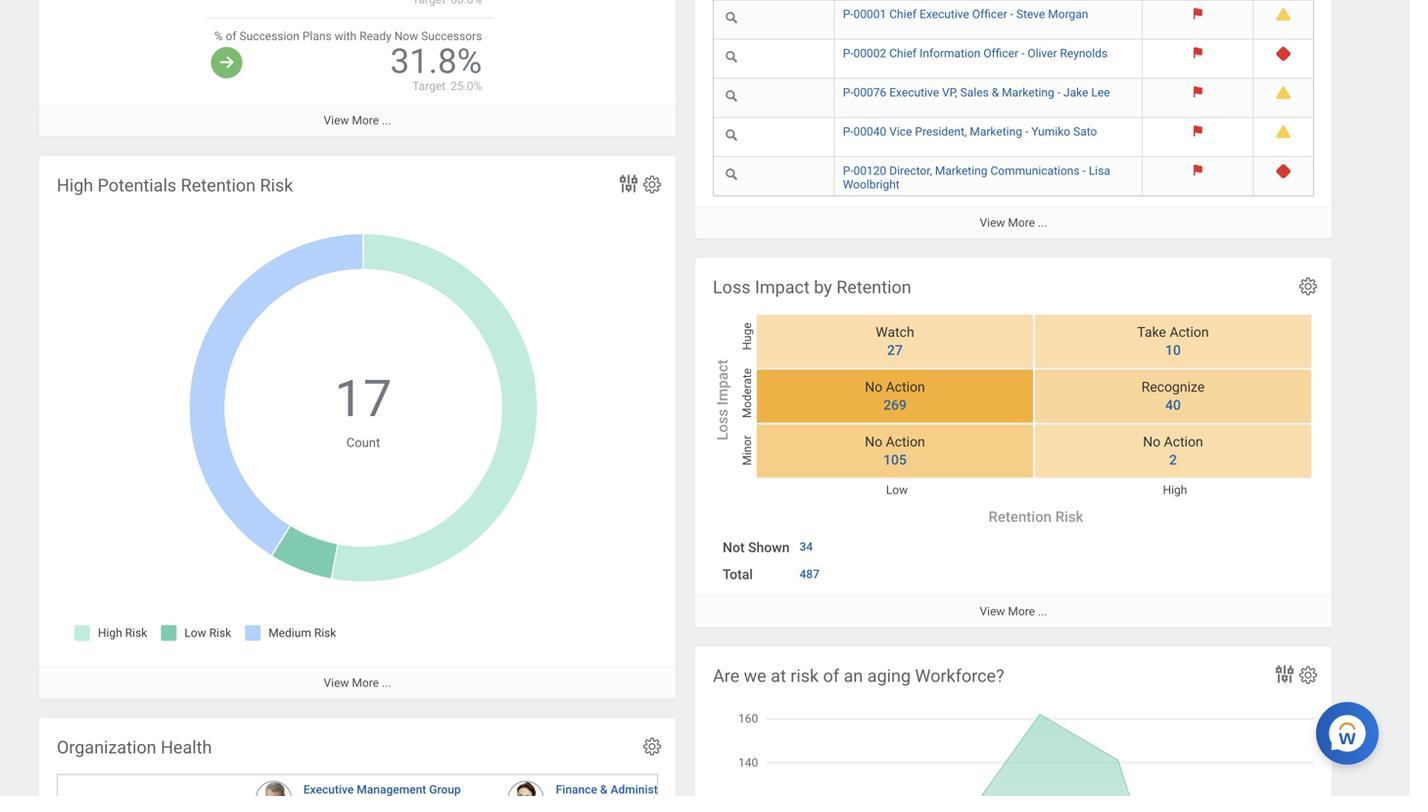 Task type: locate. For each thing, give the bounding box(es) containing it.
1 horizontal spatial high
[[1164, 484, 1188, 497]]

p-
[[843, 7, 854, 21], [843, 47, 854, 60], [843, 86, 854, 100], [843, 125, 854, 139], [843, 164, 854, 178]]

chief
[[890, 7, 917, 21], [890, 47, 917, 60]]

no
[[865, 379, 883, 395], [865, 434, 883, 450], [1144, 434, 1161, 450]]

- for oliver
[[1022, 47, 1025, 60]]

director,
[[890, 164, 933, 178]]

p- for 00076
[[843, 86, 854, 100]]

5 p- from the top
[[843, 164, 854, 178]]

0 vertical spatial column header
[[1254, 0, 1314, 0]]

woolbright
[[843, 178, 900, 192]]

view more ...
[[324, 114, 391, 127], [980, 216, 1048, 230], [980, 605, 1048, 619], [324, 677, 391, 690]]

0 vertical spatial high
[[57, 175, 93, 196]]

marketing down p-00040 vice president, marketing - yumiko sato
[[936, 164, 988, 178]]

lisa
[[1089, 164, 1111, 178]]

vice
[[890, 125, 913, 139]]

0 horizontal spatial retention
[[181, 175, 256, 196]]

p- up 00002
[[843, 7, 854, 21]]

more inside 'high potentials retention risk' "element"
[[352, 677, 379, 690]]

marketing inside "p-00120 director, marketing communications - lisa woolbright"
[[936, 164, 988, 178]]

0 vertical spatial retention
[[181, 175, 256, 196]]

p- for 00001
[[843, 7, 854, 21]]

configure are we at risk of an aging workforce? image
[[1298, 665, 1320, 686]]

loss up huge
[[713, 277, 751, 298]]

0 vertical spatial of
[[226, 29, 237, 43]]

jake
[[1064, 86, 1089, 100]]

27 button
[[876, 342, 906, 360]]

2 horizontal spatial retention
[[989, 508, 1052, 525]]

0 horizontal spatial column header
[[58, 776, 248, 797]]

no up 269 button
[[865, 379, 883, 395]]

2 loss from the top
[[714, 409, 731, 441]]

marketing right &
[[1002, 86, 1055, 100]]

- left oliver
[[1022, 47, 1025, 60]]

action inside no action 105
[[886, 434, 926, 450]]

action inside no action 269
[[886, 379, 926, 395]]

configure and view chart data image inside are we at risk of an aging workforce? element
[[1274, 663, 1297, 686]]

action up 2
[[1165, 434, 1204, 450]]

impact left by
[[755, 277, 810, 298]]

high down 2
[[1164, 484, 1188, 497]]

officer up p-00002 chief information officer - oliver reynolds link
[[973, 7, 1008, 21]]

officer up &
[[984, 47, 1019, 60]]

1 vertical spatial configure and view chart data image
[[1274, 663, 1297, 686]]

organization
[[57, 738, 156, 758]]

impact left moderate
[[714, 360, 731, 406]]

yumiko
[[1032, 125, 1071, 139]]

34 button
[[800, 539, 816, 555]]

column header
[[1254, 0, 1314, 0], [58, 776, 248, 797]]

0 horizontal spatial of
[[226, 29, 237, 43]]

action inside the no action 2
[[1165, 434, 1204, 450]]

00002
[[854, 47, 887, 60]]

%
[[214, 29, 223, 43]]

0 vertical spatial chief
[[890, 7, 917, 21]]

2 vertical spatial marketing
[[936, 164, 988, 178]]

of right %
[[226, 29, 237, 43]]

high potentials retention risk element
[[39, 156, 676, 699]]

configure and view chart data image for high potentials retention risk
[[617, 172, 641, 195]]

1 p- from the top
[[843, 7, 854, 21]]

4 p- from the top
[[843, 125, 854, 139]]

0 horizontal spatial risk
[[260, 175, 293, 196]]

1 chief from the top
[[890, 7, 917, 21]]

aging
[[868, 666, 911, 687]]

00076
[[854, 86, 887, 100]]

p- down 00001
[[843, 47, 854, 60]]

officer for information
[[984, 47, 1019, 60]]

of
[[226, 29, 237, 43], [824, 666, 840, 687]]

p- down 00002
[[843, 86, 854, 100]]

action for 269
[[886, 379, 926, 395]]

p-00001 chief executive officer - steve morgan
[[843, 7, 1089, 21]]

president,
[[915, 125, 967, 139]]

high
[[57, 175, 93, 196], [1164, 484, 1188, 497]]

1 horizontal spatial retention
[[837, 277, 912, 298]]

no inside no action 269
[[865, 379, 883, 395]]

more
[[352, 114, 379, 127], [1009, 216, 1036, 230], [1009, 605, 1036, 619], [352, 677, 379, 690]]

organization health element
[[39, 719, 1411, 797]]

10 button
[[1154, 342, 1184, 360]]

watch 27
[[876, 324, 915, 359]]

0 horizontal spatial high
[[57, 175, 93, 196]]

1 horizontal spatial column header
[[1254, 0, 1314, 0]]

0 vertical spatial risk
[[260, 175, 293, 196]]

- left "yumiko"
[[1026, 125, 1029, 139]]

1 vertical spatial column header
[[58, 776, 248, 797]]

... inside 'high potentials retention risk' "element"
[[382, 677, 391, 690]]

now
[[395, 29, 419, 43]]

impact for loss impact by retention
[[755, 277, 810, 298]]

1 vertical spatial officer
[[984, 47, 1019, 60]]

take action 10
[[1138, 324, 1210, 359]]

steve
[[1017, 7, 1046, 21]]

loss for loss impact by retention
[[713, 277, 751, 298]]

00120
[[854, 164, 887, 178]]

1 vertical spatial risk
[[1056, 508, 1084, 525]]

0 vertical spatial configure and view chart data image
[[617, 172, 641, 195]]

chief for 00002
[[890, 47, 917, 60]]

1 horizontal spatial risk
[[1056, 508, 1084, 525]]

0 horizontal spatial configure and view chart data image
[[617, 172, 641, 195]]

- for lisa
[[1083, 164, 1086, 178]]

1 vertical spatial retention
[[837, 277, 912, 298]]

1 vertical spatial impact
[[714, 360, 731, 406]]

no up 2 button
[[1144, 434, 1161, 450]]

no inside the no action 2
[[1144, 434, 1161, 450]]

&
[[992, 86, 1000, 100]]

...
[[382, 114, 391, 127], [1039, 216, 1048, 230], [1039, 605, 1048, 619], [382, 677, 391, 690]]

view
[[324, 114, 349, 127], [980, 216, 1006, 230], [980, 605, 1006, 619], [324, 677, 349, 690]]

high inside 'high potentials retention risk' "element"
[[57, 175, 93, 196]]

configure and view chart data image left configure high potentials retention risk image
[[617, 172, 641, 195]]

column header inside succession plans at risk element
[[1254, 0, 1314, 0]]

2
[[1170, 452, 1178, 468]]

risk inside loss impact by retention element
[[1056, 508, 1084, 525]]

p- up "00120"
[[843, 125, 854, 139]]

ready
[[360, 29, 392, 43]]

1 vertical spatial marketing
[[970, 125, 1023, 139]]

no action 2
[[1144, 434, 1204, 468]]

neutral good image
[[211, 47, 243, 78]]

1 vertical spatial loss
[[714, 409, 731, 441]]

0 vertical spatial officer
[[973, 7, 1008, 21]]

vp,
[[943, 86, 958, 100]]

officer
[[973, 7, 1008, 21], [984, 47, 1019, 60]]

executive left vp,
[[890, 86, 940, 100]]

1 vertical spatial of
[[824, 666, 840, 687]]

minor
[[741, 435, 754, 466]]

p- inside "p-00120 director, marketing communications - lisa woolbright"
[[843, 164, 854, 178]]

1 vertical spatial chief
[[890, 47, 917, 60]]

- inside "p-00120 director, marketing communications - lisa woolbright"
[[1083, 164, 1086, 178]]

2 p- from the top
[[843, 47, 854, 60]]

retention
[[181, 175, 256, 196], [837, 277, 912, 298], [989, 508, 1052, 525]]

1 vertical spatial executive
[[890, 86, 940, 100]]

reynolds
[[1061, 47, 1108, 60]]

high left the potentials
[[57, 175, 93, 196]]

p- for 00040
[[843, 125, 854, 139]]

0 vertical spatial impact
[[755, 277, 810, 298]]

marketing
[[1002, 86, 1055, 100], [970, 125, 1023, 139], [936, 164, 988, 178]]

count
[[347, 435, 380, 450]]

configure and view chart data image for are we at risk of an aging workforce?
[[1274, 663, 1297, 686]]

sales
[[961, 86, 989, 100]]

marketing down &
[[970, 125, 1023, 139]]

impact for loss impact
[[714, 360, 731, 406]]

p- down '00040'
[[843, 164, 854, 178]]

loss left minor
[[714, 409, 731, 441]]

action inside take action 10
[[1170, 324, 1210, 340]]

target
[[413, 79, 446, 93]]

chief right 00002
[[890, 47, 917, 60]]

no for no action 269
[[865, 379, 883, 395]]

- left lisa
[[1083, 164, 1086, 178]]

high inside loss impact by retention element
[[1164, 484, 1188, 497]]

no up 105 button
[[865, 434, 883, 450]]

action up 105 at the right bottom
[[886, 434, 926, 450]]

of left an
[[824, 666, 840, 687]]

loss impact
[[714, 360, 731, 441]]

0 horizontal spatial impact
[[714, 360, 731, 406]]

moderate
[[741, 369, 754, 419]]

31.8%
[[390, 41, 482, 81]]

3 p- from the top
[[843, 86, 854, 100]]

huge
[[741, 323, 754, 350]]

action up 10
[[1170, 324, 1210, 340]]

-
[[1011, 7, 1014, 21], [1022, 47, 1025, 60], [1058, 86, 1061, 100], [1026, 125, 1029, 139], [1083, 164, 1086, 178]]

no inside no action 105
[[865, 434, 883, 450]]

40 button
[[1154, 396, 1184, 415]]

0 vertical spatial loss
[[713, 277, 751, 298]]

p-00002 chief information officer - oliver reynolds link
[[843, 43, 1108, 60]]

view more ... link
[[39, 104, 676, 136], [696, 206, 1332, 239], [696, 595, 1332, 627], [39, 667, 676, 699]]

take
[[1138, 324, 1167, 340]]

- left steve
[[1011, 7, 1014, 21]]

2 chief from the top
[[890, 47, 917, 60]]

risk
[[260, 175, 293, 196], [1056, 508, 1084, 525]]

configure and view chart data image
[[617, 172, 641, 195], [1274, 663, 1297, 686]]

succession plans at risk element
[[696, 0, 1332, 239]]

1 horizontal spatial impact
[[755, 277, 810, 298]]

configure loss impact by retention image
[[1298, 276, 1320, 297]]

configure and view chart data image left configure are we at risk of an aging workforce? image
[[1274, 663, 1297, 686]]

configure and view chart data image inside 'high potentials retention risk' "element"
[[617, 172, 641, 195]]

no for no action 105
[[865, 434, 883, 450]]

by
[[814, 277, 833, 298]]

not
[[723, 540, 745, 556]]

1 vertical spatial high
[[1164, 484, 1188, 497]]

impact
[[755, 277, 810, 298], [714, 360, 731, 406]]

1 horizontal spatial configure and view chart data image
[[1274, 663, 1297, 686]]

action for 105
[[886, 434, 926, 450]]

action
[[1170, 324, 1210, 340], [886, 379, 926, 395], [886, 434, 926, 450], [1165, 434, 1204, 450]]

1 loss from the top
[[713, 277, 751, 298]]

0 vertical spatial marketing
[[1002, 86, 1055, 100]]

chief right 00001
[[890, 7, 917, 21]]

action up 269 at the right of page
[[886, 379, 926, 395]]

executive up information
[[920, 7, 970, 21]]

p-00076 executive vp, sales & marketing - jake lee
[[843, 86, 1111, 100]]



Task type: vqa. For each thing, say whether or not it's contained in the screenshot.
the bottommost of
yes



Task type: describe. For each thing, give the bounding box(es) containing it.
40
[[1166, 397, 1181, 414]]

17
[[335, 369, 392, 429]]

sato
[[1074, 125, 1098, 139]]

p-00120 director, marketing communications - lisa woolbright link
[[843, 160, 1111, 192]]

view inside succession plans at risk element
[[980, 216, 1006, 230]]

view more ... inside succession plans at risk element
[[980, 216, 1048, 230]]

no action 269
[[865, 379, 926, 414]]

view more ... inside loss impact by retention element
[[980, 605, 1048, 619]]

no for no action 2
[[1144, 434, 1161, 450]]

chief for 00001
[[890, 7, 917, 21]]

view inside loss impact by retention element
[[980, 605, 1006, 619]]

27
[[888, 343, 903, 359]]

25.0%
[[451, 79, 482, 93]]

successors
[[421, 29, 482, 43]]

recognize
[[1142, 379, 1205, 395]]

retention inside "element"
[[181, 175, 256, 196]]

risk inside 'high potentials retention risk' "element"
[[260, 175, 293, 196]]

shown
[[749, 540, 790, 556]]

- for steve
[[1011, 7, 1014, 21]]

organization health
[[57, 738, 212, 758]]

oliver
[[1028, 47, 1058, 60]]

action for 2
[[1165, 434, 1204, 450]]

10
[[1166, 343, 1181, 359]]

high for high potentials retention risk
[[57, 175, 93, 196]]

an
[[844, 666, 863, 687]]

view inside 'high potentials retention risk' "element"
[[324, 677, 349, 690]]

1 horizontal spatial of
[[824, 666, 840, 687]]

269 button
[[872, 396, 910, 415]]

morgan
[[1049, 7, 1089, 21]]

communications
[[991, 164, 1080, 178]]

105
[[884, 452, 907, 468]]

view inside succession scorecard element
[[324, 114, 349, 127]]

more inside loss impact by retention element
[[1009, 605, 1036, 619]]

succession scorecard element
[[39, 0, 676, 136]]

p-00040 vice president, marketing - yumiko sato
[[843, 125, 1098, 139]]

we
[[744, 666, 767, 687]]

34
[[800, 540, 813, 554]]

are
[[713, 666, 740, 687]]

105 button
[[872, 451, 910, 470]]

succession
[[240, 29, 300, 43]]

0 vertical spatial executive
[[920, 7, 970, 21]]

watch
[[876, 324, 915, 340]]

high potentials retention risk
[[57, 175, 293, 196]]

total
[[723, 567, 753, 583]]

p-00040 vice president, marketing - yumiko sato link
[[843, 121, 1098, 139]]

... inside succession plans at risk element
[[1039, 216, 1048, 230]]

more inside succession plans at risk element
[[1009, 216, 1036, 230]]

low
[[886, 484, 908, 497]]

- for yumiko
[[1026, 125, 1029, 139]]

269
[[884, 397, 907, 414]]

p-00120 director, marketing communications - lisa woolbright
[[843, 164, 1111, 192]]

of inside succession scorecard element
[[226, 29, 237, 43]]

00001
[[854, 7, 887, 21]]

487 button
[[800, 567, 823, 582]]

column header inside organization health element
[[58, 776, 248, 797]]

with
[[335, 29, 357, 43]]

recognize 40
[[1142, 379, 1205, 414]]

2 button
[[1158, 451, 1181, 470]]

... inside succession scorecard element
[[382, 114, 391, 127]]

workforce?
[[916, 666, 1005, 687]]

are we at risk of an aging workforce?
[[713, 666, 1005, 687]]

configure high potentials retention risk image
[[642, 174, 663, 195]]

loss impact by retention element
[[696, 258, 1332, 627]]

risk
[[791, 666, 819, 687]]

p-00001 chief executive officer - steve morgan link
[[843, 4, 1089, 21]]

... inside loss impact by retention element
[[1039, 605, 1048, 619]]

at
[[771, 666, 787, 687]]

lee
[[1092, 86, 1111, 100]]

00040
[[854, 125, 887, 139]]

are we at risk of an aging workforce? element
[[696, 647, 1332, 797]]

more inside succession scorecard element
[[352, 114, 379, 127]]

health
[[161, 738, 212, 758]]

p-00002 chief information officer - oliver reynolds
[[843, 47, 1108, 60]]

retention risk
[[989, 508, 1084, 525]]

plans
[[303, 29, 332, 43]]

action for 10
[[1170, 324, 1210, 340]]

view more ... inside 'high potentials retention risk' "element"
[[324, 677, 391, 690]]

officer for executive
[[973, 7, 1008, 21]]

17 button
[[335, 365, 395, 433]]

not shown 34
[[723, 540, 813, 556]]

potentials
[[98, 175, 177, 196]]

17 count
[[335, 369, 392, 450]]

p-00076 executive vp, sales & marketing - jake lee link
[[843, 82, 1111, 100]]

- left jake
[[1058, 86, 1061, 100]]

loss impact by retention
[[713, 277, 912, 298]]

2 vertical spatial retention
[[989, 508, 1052, 525]]

% of succession plans with ready now successors
[[214, 29, 482, 43]]

configure organization health image
[[642, 736, 663, 758]]

high for high
[[1164, 484, 1188, 497]]

p- for 00002
[[843, 47, 854, 60]]

view more ... inside succession scorecard element
[[324, 114, 391, 127]]

p- for 00120
[[843, 164, 854, 178]]

information
[[920, 47, 981, 60]]

loss for loss impact
[[714, 409, 731, 441]]

31.8% target 25.0%
[[390, 41, 482, 93]]

487
[[800, 568, 820, 581]]

no action 105
[[865, 434, 926, 468]]



